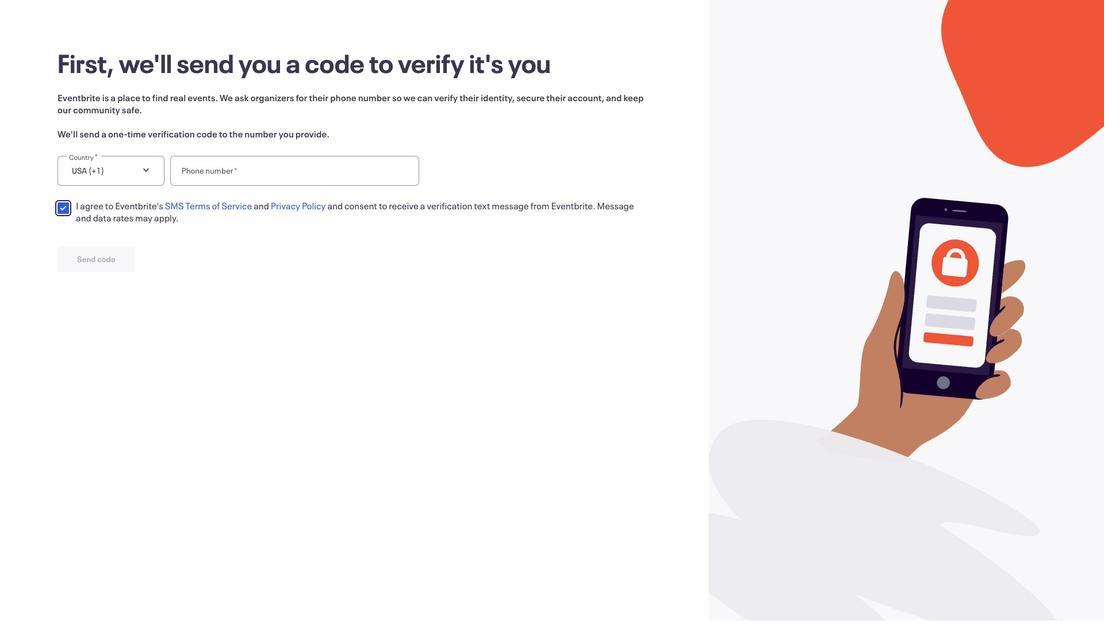 Task type: describe. For each thing, give the bounding box(es) containing it.
we'll
[[58, 128, 78, 140]]

verification for time
[[148, 128, 195, 140]]

safe.
[[122, 104, 142, 116]]

we
[[220, 91, 233, 104]]

data
[[93, 212, 111, 224]]

to up so
[[369, 46, 394, 80]]

can
[[418, 91, 433, 104]]

country *
[[69, 151, 98, 162]]

find
[[152, 91, 168, 104]]

i agree to eventbrite's sms terms of service and privacy policy
[[76, 200, 326, 212]]

from
[[531, 200, 550, 212]]

you up organizers
[[239, 46, 281, 80]]

2 vertical spatial number
[[206, 165, 233, 176]]

it's
[[469, 46, 504, 80]]

rates
[[113, 212, 134, 224]]

and inside eventbrite is a place to find real events. we ask organizers for their phone number so we can verify their identity, secure their account, and keep our community safe.
[[606, 91, 622, 104]]

community
[[73, 104, 120, 116]]

organizers
[[251, 91, 294, 104]]

you left provide.
[[279, 128, 294, 140]]

and left data
[[76, 212, 91, 224]]

phone
[[330, 91, 357, 104]]

of
[[212, 200, 220, 212]]

policy
[[302, 200, 326, 212]]

receive
[[389, 200, 419, 212]]

is
[[102, 91, 109, 104]]

our
[[58, 104, 71, 116]]

terms
[[185, 200, 210, 212]]

and consent to receive a verification text message from eventbrite. message and data rates may apply.
[[76, 200, 634, 224]]

send
[[77, 254, 96, 265]]

one-
[[108, 128, 127, 140]]

to left the
[[219, 128, 228, 140]]

0 vertical spatial send
[[177, 46, 234, 80]]

eventbrite's
[[115, 200, 163, 212]]

phone
[[182, 165, 204, 176]]

we'll
[[119, 46, 172, 80]]

keep
[[624, 91, 644, 104]]

first, we'll send you a code to verify it's you
[[58, 46, 551, 80]]

eventbrite.
[[551, 200, 596, 212]]

phone number *
[[182, 165, 237, 176]]

text
[[474, 200, 490, 212]]

we'll send a one-time verification code to the number you provide.
[[58, 128, 330, 140]]

first,
[[58, 46, 114, 80]]

1 vertical spatial *
[[234, 165, 237, 176]]

eventbrite is a place to find real events. we ask organizers for their phone number so we can verify their identity, secure their account, and keep our community safe.
[[58, 91, 644, 116]]

and right policy
[[328, 200, 343, 212]]



Task type: vqa. For each thing, say whether or not it's contained in the screenshot.
* to the top
yes



Task type: locate. For each thing, give the bounding box(es) containing it.
provide.
[[296, 128, 330, 140]]

verify inside eventbrite is a place to find real events. we ask organizers for their phone number so we can verify their identity, secure their account, and keep our community safe.
[[435, 91, 458, 104]]

code left the
[[197, 128, 217, 140]]

to inside eventbrite is a place to find real events. we ask organizers for their phone number so we can verify their identity, secure their account, and keep our community safe.
[[142, 91, 151, 104]]

verify right can
[[435, 91, 458, 104]]

privacy
[[271, 200, 300, 212]]

eventbrite
[[58, 91, 101, 104]]

a
[[286, 46, 300, 80], [111, 91, 116, 104], [101, 128, 107, 140], [420, 200, 425, 212]]

0 vertical spatial *
[[95, 151, 98, 162]]

identity,
[[481, 91, 515, 104]]

apply.
[[154, 212, 179, 224]]

account,
[[568, 91, 605, 104]]

1 their from the left
[[309, 91, 329, 104]]

message
[[597, 200, 634, 212]]

1 horizontal spatial their
[[460, 91, 479, 104]]

may
[[135, 212, 153, 224]]

None field
[[239, 156, 408, 186]]

and left keep
[[606, 91, 622, 104]]

their right secure
[[547, 91, 566, 104]]

verify up can
[[398, 46, 465, 80]]

i
[[76, 200, 78, 212]]

0 vertical spatial code
[[305, 46, 365, 80]]

0 vertical spatial verify
[[398, 46, 465, 80]]

0 horizontal spatial their
[[309, 91, 329, 104]]

sms
[[165, 200, 184, 212]]

code up phone
[[305, 46, 365, 80]]

events.
[[188, 91, 218, 104]]

verification
[[148, 128, 195, 140], [427, 200, 473, 212]]

consent
[[345, 200, 377, 212]]

we
[[404, 91, 416, 104]]

3 their from the left
[[547, 91, 566, 104]]

verification left text
[[427, 200, 473, 212]]

2 horizontal spatial their
[[547, 91, 566, 104]]

verification inside 'and consent to receive a verification text message from eventbrite. message and data rates may apply.'
[[427, 200, 473, 212]]

1 vertical spatial verify
[[435, 91, 458, 104]]

code
[[305, 46, 365, 80], [197, 128, 217, 140], [97, 254, 115, 265]]

1 vertical spatial number
[[245, 128, 277, 140]]

number right phone
[[206, 165, 233, 176]]

0 vertical spatial verification
[[148, 128, 195, 140]]

real
[[170, 91, 186, 104]]

verification right time
[[148, 128, 195, 140]]

number left so
[[358, 91, 391, 104]]

the
[[229, 128, 243, 140]]

send code
[[77, 254, 115, 265]]

and
[[606, 91, 622, 104], [254, 200, 269, 212], [328, 200, 343, 212], [76, 212, 91, 224]]

send
[[177, 46, 234, 80], [79, 128, 100, 140]]

* up service
[[234, 165, 237, 176]]

a right is
[[111, 91, 116, 104]]

1 vertical spatial code
[[197, 128, 217, 140]]

1 vertical spatial verification
[[427, 200, 473, 212]]

code right send
[[97, 254, 115, 265]]

a inside eventbrite is a place to find real events. we ask organizers for their phone number so we can verify their identity, secure their account, and keep our community safe.
[[111, 91, 116, 104]]

send up "events."
[[177, 46, 234, 80]]

1 horizontal spatial verification
[[427, 200, 473, 212]]

send code button
[[58, 247, 135, 272]]

to
[[369, 46, 394, 80], [142, 91, 151, 104], [219, 128, 228, 140], [105, 200, 113, 212], [379, 200, 387, 212]]

verify
[[398, 46, 465, 80], [435, 91, 458, 104]]

message
[[492, 200, 529, 212]]

2 horizontal spatial number
[[358, 91, 391, 104]]

so
[[392, 91, 402, 104]]

to right agree
[[105, 200, 113, 212]]

a up for
[[286, 46, 300, 80]]

number
[[358, 91, 391, 104], [245, 128, 277, 140], [206, 165, 233, 176]]

to left find
[[142, 91, 151, 104]]

country
[[69, 152, 94, 162]]

a left one-
[[101, 128, 107, 140]]

0 vertical spatial number
[[358, 91, 391, 104]]

their right for
[[309, 91, 329, 104]]

*
[[95, 151, 98, 162], [234, 165, 237, 176]]

and left privacy
[[254, 200, 269, 212]]

0 horizontal spatial send
[[79, 128, 100, 140]]

sms terms of service link
[[165, 200, 252, 212]]

0 horizontal spatial *
[[95, 151, 98, 162]]

to inside 'and consent to receive a verification text message from eventbrite. message and data rates may apply.'
[[379, 200, 387, 212]]

2 vertical spatial code
[[97, 254, 115, 265]]

privacy policy link
[[271, 200, 326, 212]]

number right the
[[245, 128, 277, 140]]

a inside 'and consent to receive a verification text message from eventbrite. message and data rates may apply.'
[[420, 200, 425, 212]]

time
[[127, 128, 146, 140]]

number inside eventbrite is a place to find real events. we ask organizers for their phone number so we can verify their identity, secure their account, and keep our community safe.
[[358, 91, 391, 104]]

you up secure
[[508, 46, 551, 80]]

verification for a
[[427, 200, 473, 212]]

0 horizontal spatial verification
[[148, 128, 195, 140]]

2 their from the left
[[460, 91, 479, 104]]

1 horizontal spatial *
[[234, 165, 237, 176]]

their left identity,
[[460, 91, 479, 104]]

1 horizontal spatial code
[[197, 128, 217, 140]]

agree
[[80, 200, 104, 212]]

* right the country
[[95, 151, 98, 162]]

2 horizontal spatial code
[[305, 46, 365, 80]]

secure
[[517, 91, 545, 104]]

service
[[222, 200, 252, 212]]

ask
[[235, 91, 249, 104]]

0 horizontal spatial code
[[97, 254, 115, 265]]

to left 'receive'
[[379, 200, 387, 212]]

send right 'we'll'
[[79, 128, 100, 140]]

a right 'receive'
[[420, 200, 425, 212]]

you
[[239, 46, 281, 80], [508, 46, 551, 80], [279, 128, 294, 140]]

1 horizontal spatial number
[[245, 128, 277, 140]]

1 horizontal spatial send
[[177, 46, 234, 80]]

code inside button
[[97, 254, 115, 265]]

0 horizontal spatial number
[[206, 165, 233, 176]]

their
[[309, 91, 329, 104], [460, 91, 479, 104], [547, 91, 566, 104]]

place
[[117, 91, 140, 104]]

1 vertical spatial send
[[79, 128, 100, 140]]

for
[[296, 91, 308, 104]]



